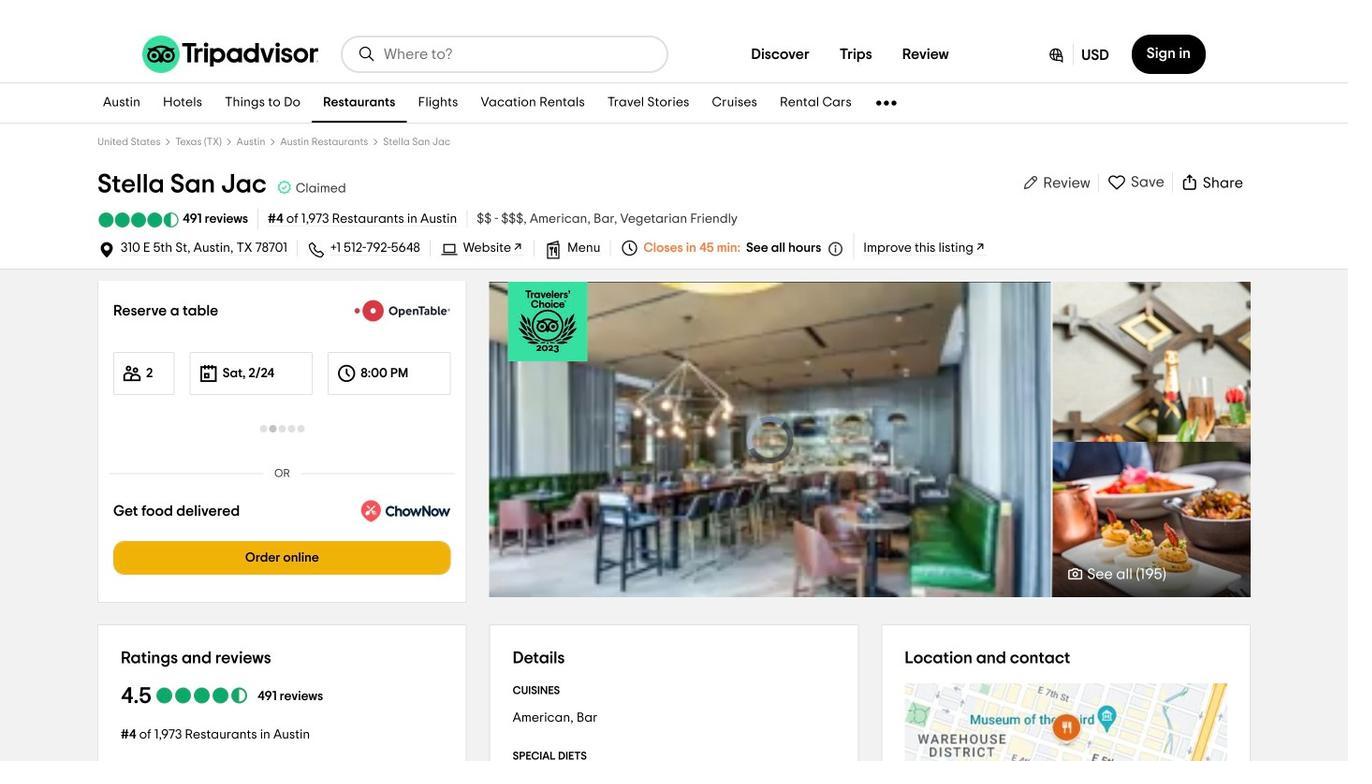 Task type: describe. For each thing, give the bounding box(es) containing it.
progress bar slider
[[574, 582, 964, 585]]

tripadvisor image
[[142, 36, 318, 73]]

travelers' choice 2023 winner image
[[508, 282, 588, 361]]



Task type: vqa. For each thing, say whether or not it's contained in the screenshot.
search Search Box
yes



Task type: locate. For each thing, give the bounding box(es) containing it.
search image
[[358, 45, 376, 64]]

None search field
[[343, 37, 667, 71]]

Search search field
[[384, 46, 652, 63]]

4.5 of 5 bubbles image
[[97, 213, 180, 228]]

video player region
[[489, 282, 1051, 598]]



